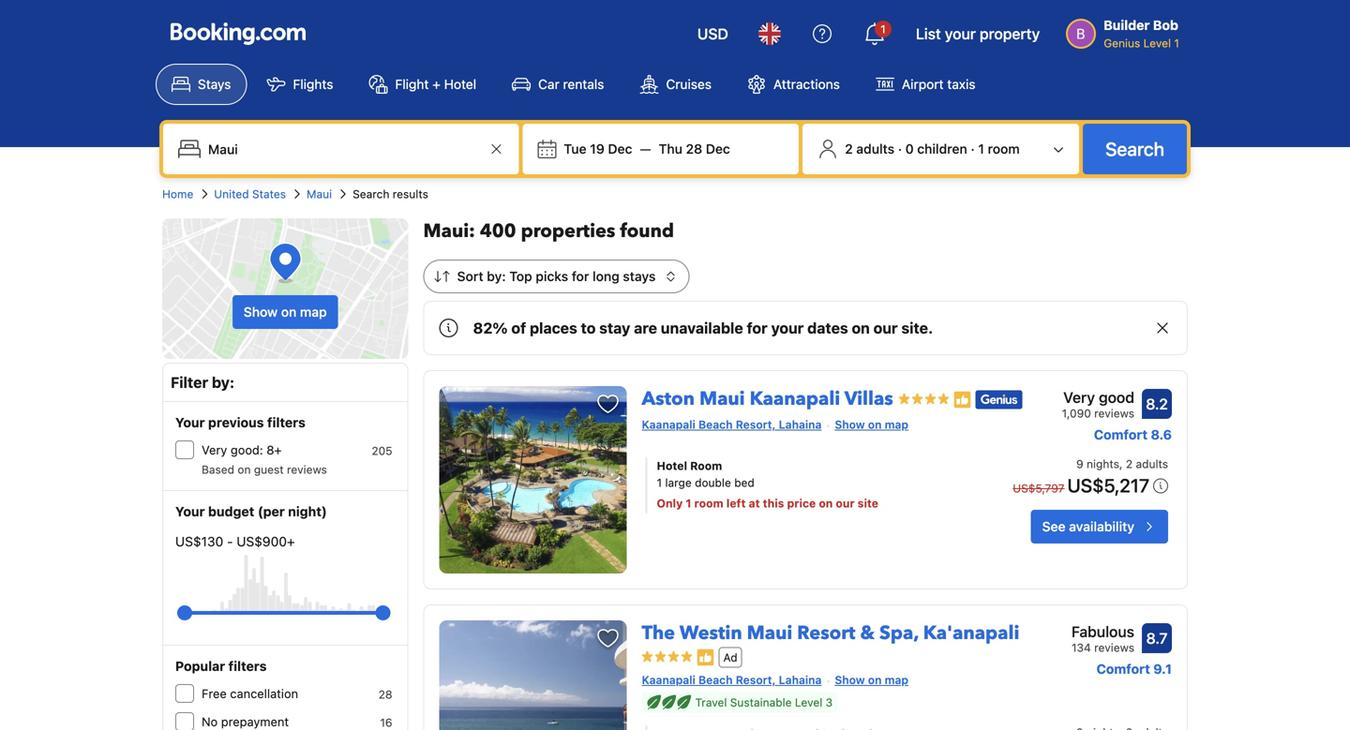 Task type: describe. For each thing, give the bounding box(es) containing it.
1 left large
[[657, 477, 662, 490]]

availability
[[1070, 519, 1135, 535]]

82%
[[473, 319, 508, 337]]

0
[[906, 141, 914, 157]]

1 horizontal spatial 2
[[1127, 458, 1133, 471]]

based on guest reviews
[[202, 463, 327, 477]]

very for good
[[1064, 389, 1096, 407]]

site
[[858, 497, 879, 510]]

show for aston maui kaanapali villas
[[835, 418, 866, 432]]

bed
[[735, 477, 755, 490]]

flight
[[395, 76, 429, 92]]

only
[[657, 497, 683, 510]]

9.1
[[1154, 662, 1173, 677]]

attractions link
[[732, 64, 856, 105]]

+
[[433, 76, 441, 92]]

-
[[227, 534, 233, 550]]

list your property
[[916, 25, 1041, 43]]

1 horizontal spatial 28
[[686, 141, 703, 157]]

of
[[512, 319, 526, 337]]

travel
[[696, 696, 727, 710]]

see
[[1043, 519, 1066, 535]]

left
[[727, 497, 746, 510]]

your for your previous filters
[[175, 415, 205, 431]]

134
[[1072, 642, 1092, 655]]

scored 8.7 element
[[1143, 624, 1173, 654]]

kaanapali beach resort, lahaina for westin
[[642, 674, 822, 687]]

8+
[[267, 443, 282, 457]]

no
[[202, 715, 218, 729]]

usd
[[698, 25, 729, 43]]

0 vertical spatial kaanapali
[[750, 387, 841, 412]]

price
[[788, 497, 816, 510]]

1 inside builder bob genius level 1
[[1175, 37, 1180, 50]]

large
[[666, 477, 692, 490]]

0 vertical spatial hotel
[[444, 76, 477, 92]]

0 vertical spatial maui
[[307, 188, 332, 201]]

no prepayment
[[202, 715, 289, 729]]

genius
[[1104, 37, 1141, 50]]

car
[[539, 76, 560, 92]]

maui:
[[424, 219, 475, 244]]

states
[[252, 188, 286, 201]]

very good element
[[1063, 387, 1135, 409]]

site.
[[902, 319, 934, 337]]

beach for maui
[[699, 418, 733, 432]]

maui link
[[307, 186, 332, 203]]

previous
[[208, 415, 264, 431]]

popular filters
[[175, 659, 267, 675]]

reviews inside fabulous 134 reviews
[[1095, 642, 1135, 655]]

on inside hotel room 1 large double bed only 1 room left at this price on our site
[[819, 497, 833, 510]]

attractions
[[774, 76, 840, 92]]

show inside button
[[244, 304, 278, 320]]

ka'anapali
[[924, 621, 1020, 647]]

see availability
[[1043, 519, 1135, 535]]

our inside hotel room 1 large double bed only 1 room left at this price on our site
[[836, 497, 855, 510]]

good
[[1099, 389, 1135, 407]]

prepayment
[[221, 715, 289, 729]]

your inside list your property link
[[945, 25, 976, 43]]

8.2
[[1147, 395, 1169, 413]]

sort
[[457, 269, 484, 284]]

1 horizontal spatial for
[[747, 319, 768, 337]]

1 horizontal spatial our
[[874, 319, 898, 337]]

9
[[1077, 458, 1084, 471]]

us$130
[[175, 534, 224, 550]]

results
[[393, 188, 429, 201]]

reviews for good
[[1095, 407, 1135, 420]]

16
[[380, 717, 393, 730]]

rentals
[[563, 76, 605, 92]]

1 dec from the left
[[608, 141, 633, 157]]

very good 1,090 reviews
[[1063, 389, 1135, 420]]

night)
[[288, 504, 327, 520]]

sort by: top picks for long stays
[[457, 269, 656, 284]]

&
[[861, 621, 875, 647]]

to
[[581, 319, 596, 337]]

us$5,217
[[1068, 475, 1150, 497]]

tue
[[564, 141, 587, 157]]

Where are you going? field
[[201, 132, 485, 166]]

the westin maui resort & spa, ka'anapali image
[[440, 621, 627, 731]]

scored 8.2 element
[[1143, 389, 1173, 419]]

stays
[[623, 269, 656, 284]]

children
[[918, 141, 968, 157]]

builder
[[1104, 17, 1151, 33]]

nights
[[1087, 458, 1120, 471]]

free cancellation
[[202, 687, 298, 701]]

search results
[[353, 188, 429, 201]]

1 vertical spatial filters
[[229, 659, 267, 675]]

map for aston maui kaanapali villas
[[885, 418, 909, 432]]

1 horizontal spatial adults
[[1137, 458, 1169, 471]]

aston maui kaanapali villas link
[[642, 379, 894, 412]]

lahaina for kaanapali
[[779, 418, 822, 432]]

beach for westin
[[699, 674, 733, 687]]

0 horizontal spatial 28
[[379, 689, 393, 702]]

fabulous
[[1072, 623, 1135, 641]]

stays link
[[156, 64, 247, 105]]

picks
[[536, 269, 569, 284]]

2 inside dropdown button
[[845, 141, 853, 157]]

very good: 8+
[[202, 443, 282, 457]]

car rentals
[[539, 76, 605, 92]]

1 left 'list'
[[881, 23, 886, 36]]

popular
[[175, 659, 225, 675]]

search for search results
[[353, 188, 390, 201]]



Task type: vqa. For each thing, say whether or not it's contained in the screenshot.
by: related to Sort
yes



Task type: locate. For each thing, give the bounding box(es) containing it.
· left 0
[[899, 141, 903, 157]]

1 vertical spatial level
[[795, 696, 823, 710]]

hotel room link
[[657, 458, 974, 475]]

1 horizontal spatial maui
[[700, 387, 745, 412]]

for left long
[[572, 269, 589, 284]]

resort, for maui
[[736, 674, 776, 687]]

dec right 19
[[608, 141, 633, 157]]

free
[[202, 687, 227, 701]]

cancellation
[[230, 687, 298, 701]]

tue 19 dec button
[[557, 132, 640, 166]]

1 vertical spatial maui
[[700, 387, 745, 412]]

28 up 16
[[379, 689, 393, 702]]

2 kaanapali beach resort, lahaina from the top
[[642, 674, 822, 687]]

1 right only
[[686, 497, 692, 510]]

2 vertical spatial reviews
[[1095, 642, 1135, 655]]

0 horizontal spatial our
[[836, 497, 855, 510]]

westin
[[680, 621, 743, 647]]

very
[[1064, 389, 1096, 407], [202, 443, 227, 457]]

· right children
[[971, 141, 975, 157]]

beach up room
[[699, 418, 733, 432]]

reviews for on
[[287, 463, 327, 477]]

1 vertical spatial your
[[772, 319, 804, 337]]

level down bob
[[1144, 37, 1172, 50]]

the
[[642, 621, 676, 647]]

map for the westin maui resort & spa, ka'anapali
[[885, 674, 909, 687]]

search inside button
[[1106, 138, 1165, 160]]

1 button
[[853, 11, 898, 56]]

0 vertical spatial beach
[[699, 418, 733, 432]]

1 vertical spatial for
[[747, 319, 768, 337]]

0 vertical spatial for
[[572, 269, 589, 284]]

very up 1,090
[[1064, 389, 1096, 407]]

2 adults · 0 children · 1 room button
[[811, 131, 1072, 167]]

guest
[[254, 463, 284, 477]]

kaanapali beach resort, lahaina for maui
[[642, 418, 822, 432]]

cruises link
[[624, 64, 728, 105]]

your budget (per night)
[[175, 504, 327, 520]]

on inside show on map button
[[281, 304, 297, 320]]

1 vertical spatial 28
[[379, 689, 393, 702]]

1 vertical spatial kaanapali
[[642, 418, 696, 432]]

our
[[874, 319, 898, 337], [836, 497, 855, 510]]

taxis
[[948, 76, 976, 92]]

united
[[214, 188, 249, 201]]

found
[[620, 219, 675, 244]]

1 vertical spatial show
[[835, 418, 866, 432]]

0 vertical spatial lahaina
[[779, 418, 822, 432]]

1 your from the top
[[175, 415, 205, 431]]

resort, for kaanapali
[[736, 418, 776, 432]]

airport
[[902, 76, 944, 92]]

1 vertical spatial map
[[885, 418, 909, 432]]

0 vertical spatial room
[[988, 141, 1020, 157]]

us$5,797
[[1013, 482, 1065, 495]]

properties
[[521, 219, 616, 244]]

us$130 - us$900+
[[175, 534, 295, 550]]

on
[[281, 304, 297, 320], [852, 319, 870, 337], [869, 418, 882, 432], [238, 463, 251, 477], [819, 497, 833, 510], [869, 674, 882, 687]]

0 horizontal spatial ·
[[899, 141, 903, 157]]

1 horizontal spatial search
[[1106, 138, 1165, 160]]

kaanapali down the the
[[642, 674, 696, 687]]

8.6
[[1152, 427, 1173, 443]]

0 horizontal spatial search
[[353, 188, 390, 201]]

2 right the ,
[[1127, 458, 1133, 471]]

room inside dropdown button
[[988, 141, 1020, 157]]

kaanapali for westin
[[642, 674, 696, 687]]

the westin maui resort & spa, ka'anapali link
[[642, 614, 1020, 647]]

thu 28 dec button
[[652, 132, 738, 166]]

comfort down fabulous 134 reviews
[[1097, 662, 1151, 677]]

0 horizontal spatial filters
[[229, 659, 267, 675]]

show for the westin maui resort & spa, ka'anapali
[[835, 674, 866, 687]]

0 horizontal spatial for
[[572, 269, 589, 284]]

room inside hotel room 1 large double bed only 1 room left at this price on our site
[[695, 497, 724, 510]]

top
[[510, 269, 533, 284]]

1 vertical spatial very
[[202, 443, 227, 457]]

1 vertical spatial comfort
[[1097, 662, 1151, 677]]

show on map for the westin maui resort & spa, ka'anapali
[[835, 674, 909, 687]]

budget
[[208, 504, 255, 520]]

1 vertical spatial room
[[695, 497, 724, 510]]

aston
[[642, 387, 695, 412]]

kaanapali up hotel room link
[[750, 387, 841, 412]]

flights link
[[251, 64, 349, 105]]

usd button
[[686, 11, 740, 56]]

2 adults · 0 children · 1 room
[[845, 141, 1020, 157]]

dec right thu
[[706, 141, 731, 157]]

lahaina
[[779, 418, 822, 432], [779, 674, 822, 687]]

1 vertical spatial our
[[836, 497, 855, 510]]

at
[[749, 497, 760, 510]]

lahaina up 'travel sustainable level 3'
[[779, 674, 822, 687]]

(per
[[258, 504, 285, 520]]

1 horizontal spatial your
[[945, 25, 976, 43]]

by: left the top
[[487, 269, 506, 284]]

resort, down aston maui kaanapali villas
[[736, 418, 776, 432]]

1 down bob
[[1175, 37, 1180, 50]]

resort,
[[736, 418, 776, 432], [736, 674, 776, 687]]

kaanapali beach resort, lahaina down ad
[[642, 674, 822, 687]]

0 vertical spatial filters
[[267, 415, 306, 431]]

aston maui kaanapali villas image
[[440, 387, 627, 574]]

0 vertical spatial your
[[945, 25, 976, 43]]

your left dates
[[772, 319, 804, 337]]

your right 'list'
[[945, 25, 976, 43]]

fabulous 134 reviews
[[1072, 623, 1135, 655]]

booking.com image
[[171, 23, 306, 45]]

filters up 8+
[[267, 415, 306, 431]]

0 horizontal spatial adults
[[857, 141, 895, 157]]

·
[[899, 141, 903, 157], [971, 141, 975, 157]]

map
[[300, 304, 327, 320], [885, 418, 909, 432], [885, 674, 909, 687]]

1 vertical spatial adults
[[1137, 458, 1169, 471]]

reviews down the fabulous
[[1095, 642, 1135, 655]]

hotel right +
[[444, 76, 477, 92]]

lahaina for maui
[[779, 674, 822, 687]]

0 horizontal spatial by:
[[212, 374, 235, 392]]

dates
[[808, 319, 849, 337]]

0 vertical spatial show
[[244, 304, 278, 320]]

car rentals link
[[496, 64, 621, 105]]

maui right aston
[[700, 387, 745, 412]]

the westin maui resort & spa, ka'anapali
[[642, 621, 1020, 647]]

reviews inside very good 1,090 reviews
[[1095, 407, 1135, 420]]

1 vertical spatial resort,
[[736, 674, 776, 687]]

1 vertical spatial reviews
[[287, 463, 327, 477]]

your up us$130
[[175, 504, 205, 520]]

very up based
[[202, 443, 227, 457]]

2 vertical spatial kaanapali
[[642, 674, 696, 687]]

your account menu builder bob genius level 1 element
[[1067, 8, 1188, 52]]

stay
[[600, 319, 631, 337]]

fabulous element
[[1072, 621, 1135, 644]]

1 right children
[[979, 141, 985, 157]]

home
[[162, 188, 194, 201]]

home link
[[162, 186, 194, 203]]

2 your from the top
[[175, 504, 205, 520]]

group
[[185, 599, 383, 629]]

1 horizontal spatial hotel
[[657, 460, 688, 473]]

maui right states
[[307, 188, 332, 201]]

show on map button
[[233, 296, 338, 329]]

show on map
[[244, 304, 327, 320], [835, 418, 909, 432], [835, 674, 909, 687]]

level left 3 at the right of page
[[795, 696, 823, 710]]

0 horizontal spatial hotel
[[444, 76, 477, 92]]

adults inside dropdown button
[[857, 141, 895, 157]]

1 vertical spatial search
[[353, 188, 390, 201]]

1 horizontal spatial filters
[[267, 415, 306, 431]]

adults left 0
[[857, 141, 895, 157]]

villas
[[845, 387, 894, 412]]

28 right thu
[[686, 141, 703, 157]]

2 beach from the top
[[699, 674, 733, 687]]

comfort
[[1095, 427, 1148, 443], [1097, 662, 1151, 677]]

beach up travel
[[699, 674, 733, 687]]

map inside button
[[300, 304, 327, 320]]

0 horizontal spatial maui
[[307, 188, 332, 201]]

0 horizontal spatial very
[[202, 443, 227, 457]]

level inside builder bob genius level 1
[[1144, 37, 1172, 50]]

2 vertical spatial show
[[835, 674, 866, 687]]

2 lahaina from the top
[[779, 674, 822, 687]]

0 vertical spatial map
[[300, 304, 327, 320]]

this property is part of our preferred partner programme. it is committed to providing commendable service and good value. it will pay us a higher commission if you make a booking. image
[[697, 649, 715, 667], [697, 649, 715, 667]]

0 horizontal spatial 2
[[845, 141, 853, 157]]

room
[[691, 460, 723, 473]]

room right children
[[988, 141, 1020, 157]]

filter
[[171, 374, 208, 392]]

0 vertical spatial show on map
[[244, 304, 327, 320]]

82% of places to stay are unavailable for your dates on our site.
[[473, 319, 934, 337]]

1 vertical spatial hotel
[[657, 460, 688, 473]]

2 vertical spatial map
[[885, 674, 909, 687]]

0 vertical spatial very
[[1064, 389, 1096, 407]]

maui
[[307, 188, 332, 201], [700, 387, 745, 412], [747, 621, 793, 647]]

0 vertical spatial 2
[[845, 141, 853, 157]]

kaanapali down aston
[[642, 418, 696, 432]]

1 vertical spatial 2
[[1127, 458, 1133, 471]]

our left site.
[[874, 319, 898, 337]]

very for good:
[[202, 443, 227, 457]]

reviews
[[1095, 407, 1135, 420], [287, 463, 327, 477], [1095, 642, 1135, 655]]

0 vertical spatial 28
[[686, 141, 703, 157]]

0 horizontal spatial room
[[695, 497, 724, 510]]

1 vertical spatial show on map
[[835, 418, 909, 432]]

by: for filter
[[212, 374, 235, 392]]

1 resort, from the top
[[736, 418, 776, 432]]

2 dec from the left
[[706, 141, 731, 157]]

1 horizontal spatial by:
[[487, 269, 506, 284]]

show on map for aston maui kaanapali villas
[[835, 418, 909, 432]]

2 left 0
[[845, 141, 853, 157]]

this
[[763, 497, 785, 510]]

filters up free cancellation
[[229, 659, 267, 675]]

show on map inside button
[[244, 304, 327, 320]]

reviews right the guest
[[287, 463, 327, 477]]

0 horizontal spatial your
[[772, 319, 804, 337]]

1 lahaina from the top
[[779, 418, 822, 432]]

9 nights , 2 adults
[[1077, 458, 1169, 471]]

1 horizontal spatial room
[[988, 141, 1020, 157]]

kaanapali for maui
[[642, 418, 696, 432]]

resort, up sustainable
[[736, 674, 776, 687]]

us$900+
[[237, 534, 295, 550]]

1 vertical spatial kaanapali beach resort, lahaina
[[642, 674, 822, 687]]

kaanapali beach resort, lahaina down aston maui kaanapali villas
[[642, 418, 822, 432]]

2 · from the left
[[971, 141, 975, 157]]

1 horizontal spatial very
[[1064, 389, 1096, 407]]

hotel room 1 large double bed only 1 room left at this price on our site
[[657, 460, 879, 510]]

genius discounts available at this property. image
[[976, 391, 1023, 410], [976, 391, 1023, 410]]

0 vertical spatial reviews
[[1095, 407, 1135, 420]]

maui left resort
[[747, 621, 793, 647]]

0 vertical spatial kaanapali beach resort, lahaina
[[642, 418, 822, 432]]

hotel up large
[[657, 460, 688, 473]]

search for search
[[1106, 138, 1165, 160]]

1 vertical spatial by:
[[212, 374, 235, 392]]

0 vertical spatial resort,
[[736, 418, 776, 432]]

1 horizontal spatial dec
[[706, 141, 731, 157]]

2 vertical spatial maui
[[747, 621, 793, 647]]

0 horizontal spatial level
[[795, 696, 823, 710]]

airport taxis link
[[860, 64, 992, 105]]

places
[[530, 319, 578, 337]]

property
[[980, 25, 1041, 43]]

1 · from the left
[[899, 141, 903, 157]]

1 beach from the top
[[699, 418, 733, 432]]

by: for sort
[[487, 269, 506, 284]]

0 vertical spatial your
[[175, 415, 205, 431]]

1
[[881, 23, 886, 36], [1175, 37, 1180, 50], [979, 141, 985, 157], [657, 477, 662, 490], [686, 497, 692, 510]]

for right unavailable
[[747, 319, 768, 337]]

flights
[[293, 76, 333, 92]]

adults
[[857, 141, 895, 157], [1137, 458, 1169, 471]]

sustainable
[[731, 696, 792, 710]]

comfort for aston maui kaanapali villas
[[1095, 427, 1148, 443]]

1 vertical spatial your
[[175, 504, 205, 520]]

adults down 8.6 in the right of the page
[[1137, 458, 1169, 471]]

our left "site"
[[836, 497, 855, 510]]

0 vertical spatial adults
[[857, 141, 895, 157]]

this property is part of our preferred partner programme. it is committed to providing commendable service and good value. it will pay us a higher commission if you make a booking. image
[[954, 391, 973, 410], [954, 391, 973, 410]]

comfort for the westin maui resort & spa, ka'anapali
[[1097, 662, 1151, 677]]

search results updated. maui: 400 properties found. element
[[424, 219, 1189, 245]]

hotel inside hotel room 1 large double bed only 1 room left at this price on our site
[[657, 460, 688, 473]]

comfort 9.1
[[1097, 662, 1173, 677]]

1 horizontal spatial level
[[1144, 37, 1172, 50]]

flight + hotel link
[[353, 64, 493, 105]]

room down the double
[[695, 497, 724, 510]]

reviews down good
[[1095, 407, 1135, 420]]

0 vertical spatial our
[[874, 319, 898, 337]]

1,090
[[1063, 407, 1092, 420]]

very inside very good 1,090 reviews
[[1064, 389, 1096, 407]]

your down filter
[[175, 415, 205, 431]]

1 horizontal spatial ·
[[971, 141, 975, 157]]

by: right filter
[[212, 374, 235, 392]]

based
[[202, 463, 235, 477]]

your for your budget (per night)
[[175, 504, 205, 520]]

2 vertical spatial show on map
[[835, 674, 909, 687]]

2 resort, from the top
[[736, 674, 776, 687]]

0 vertical spatial level
[[1144, 37, 1172, 50]]

room
[[988, 141, 1020, 157], [695, 497, 724, 510]]

0 vertical spatial comfort
[[1095, 427, 1148, 443]]

are
[[634, 319, 658, 337]]

1 kaanapali beach resort, lahaina from the top
[[642, 418, 822, 432]]

lahaina down aston maui kaanapali villas
[[779, 418, 822, 432]]

builder bob genius level 1
[[1104, 17, 1180, 50]]

comfort 8.6
[[1095, 427, 1173, 443]]

2 horizontal spatial maui
[[747, 621, 793, 647]]

maui: 400 properties found
[[424, 219, 675, 244]]

bob
[[1154, 17, 1179, 33]]

0 horizontal spatial dec
[[608, 141, 633, 157]]

see availability link
[[1032, 510, 1169, 544]]

1 vertical spatial beach
[[699, 674, 733, 687]]

0 vertical spatial by:
[[487, 269, 506, 284]]

0 vertical spatial search
[[1106, 138, 1165, 160]]

comfort up the ,
[[1095, 427, 1148, 443]]

dec
[[608, 141, 633, 157], [706, 141, 731, 157]]

1 vertical spatial lahaina
[[779, 674, 822, 687]]



